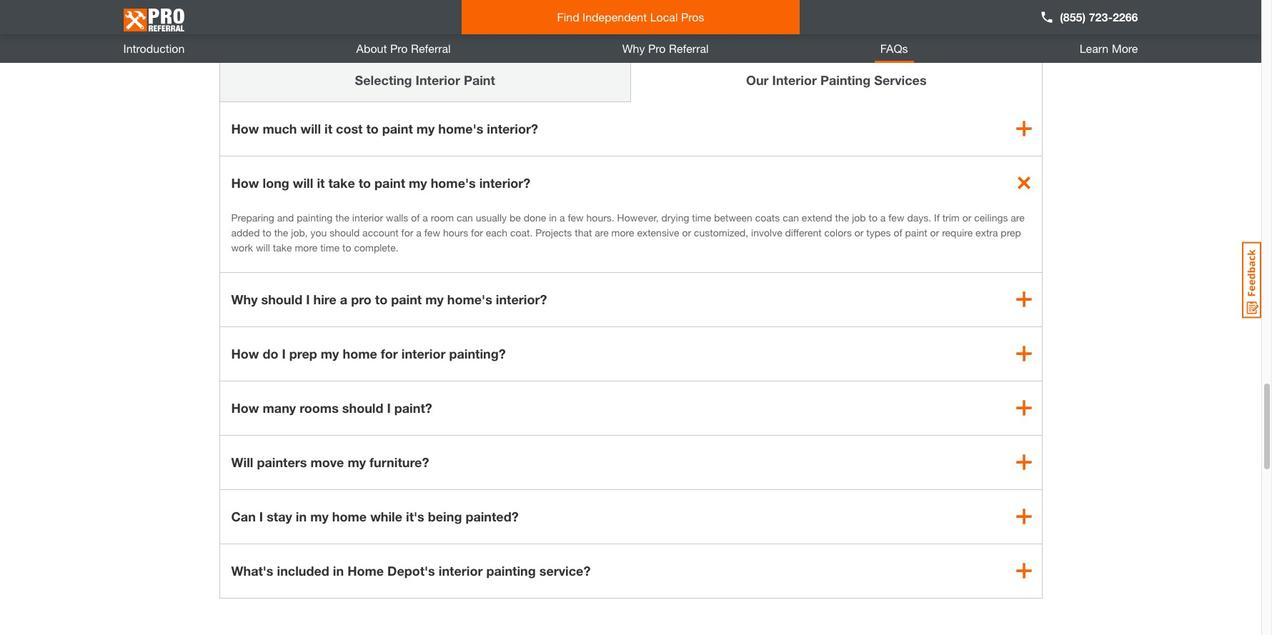 Task type: vqa. For each thing, say whether or not it's contained in the screenshot.
Improve
no



Task type: locate. For each thing, give the bounding box(es) containing it.
how for how do i prep my home for interior painting?
[[231, 346, 259, 361]]

2 vertical spatial interior
[[439, 563, 483, 579]]

it left cost
[[325, 121, 333, 136]]

0 horizontal spatial pro
[[390, 41, 408, 55]]

why
[[623, 41, 645, 55], [231, 291, 258, 307]]

1 vertical spatial time
[[320, 241, 340, 254]]

1 can from the left
[[457, 211, 473, 223]]

depot's
[[388, 563, 435, 579]]

pro right the about
[[390, 41, 408, 55]]

0 horizontal spatial of
[[411, 211, 420, 223]]

or down drying
[[682, 226, 691, 238]]

home's
[[439, 121, 484, 136], [431, 175, 476, 191], [447, 291, 492, 307]]

0 vertical spatial why
[[623, 41, 645, 55]]

to down preparing
[[263, 226, 272, 238]]

0 horizontal spatial take
[[273, 241, 292, 254]]

home's for how much will it cost to paint my home's interior?
[[439, 121, 484, 136]]

for down "walls"
[[402, 226, 414, 238]]

1 horizontal spatial prep
[[1001, 226, 1022, 238]]

a up projects
[[560, 211, 565, 223]]

move
[[311, 454, 344, 470]]

how left do
[[231, 346, 259, 361]]

painting left service?
[[486, 563, 536, 579]]

if
[[934, 211, 940, 223]]

pro
[[390, 41, 408, 55], [648, 41, 666, 55]]

723-
[[1089, 10, 1113, 24]]

to right answers
[[558, 7, 572, 25]]

few left days.
[[889, 211, 905, 223]]

time up 'customized,'
[[692, 211, 712, 223]]

1 horizontal spatial can
[[783, 211, 799, 223]]

why down find independent local pros button
[[623, 41, 645, 55]]

should right you
[[330, 226, 360, 238]]

1 horizontal spatial in
[[333, 563, 344, 579]]

will for much
[[301, 121, 321, 136]]

many
[[263, 400, 296, 416]]

what's
[[231, 563, 273, 579]]

for
[[402, 226, 414, 238], [471, 226, 483, 238], [381, 346, 398, 361]]

a
[[423, 211, 428, 223], [560, 211, 565, 223], [881, 211, 886, 223], [416, 226, 422, 238], [340, 291, 348, 307]]

to right cost
[[366, 121, 379, 136]]

0 horizontal spatial interior
[[416, 72, 460, 88]]

more down however,
[[612, 226, 635, 238]]

painting
[[297, 211, 333, 223], [486, 563, 536, 579]]

of right "walls"
[[411, 211, 420, 223]]

4 how from the top
[[231, 400, 259, 416]]

0 horizontal spatial are
[[595, 226, 609, 238]]

interior up account
[[352, 211, 383, 223]]

referral down the pros
[[669, 41, 709, 55]]

pros
[[681, 10, 705, 24]]

how
[[231, 121, 259, 136], [231, 175, 259, 191], [231, 346, 259, 361], [231, 400, 259, 416]]

work
[[231, 241, 253, 254]]

1 vertical spatial it
[[317, 175, 325, 191]]

2 pro from the left
[[648, 41, 666, 55]]

prep right extra
[[1001, 226, 1022, 238]]

the down the how long will it take to paint my home's interior?
[[335, 211, 350, 223]]

0 vertical spatial of
[[411, 211, 420, 223]]

1 vertical spatial why
[[231, 291, 258, 307]]

how many rooms should i paint?
[[231, 400, 432, 416]]

hire
[[313, 291, 337, 307]]

2 vertical spatial in
[[333, 563, 344, 579]]

interior? down coat.
[[496, 291, 547, 307]]

1 vertical spatial take
[[273, 241, 292, 254]]

2 horizontal spatial the
[[835, 211, 850, 223]]

paint inside preparing and painting the interior walls of a room can usually be done in a few hours. however, drying time between coats can extend the job to a few days. if trim or ceilings are added to the job, you should account for a few hours for each coat. projects that are more extensive or customized, involve different colors or types of paint or require extra prep work will take more time to complete.
[[906, 226, 928, 238]]

trim
[[943, 211, 960, 223]]

0 vertical spatial home
[[343, 346, 377, 361]]

1 vertical spatial home's
[[431, 175, 476, 191]]

in
[[549, 211, 557, 223], [296, 509, 307, 524], [333, 563, 344, 579]]

coats
[[756, 211, 780, 223]]

prep
[[1001, 226, 1022, 238], [289, 346, 317, 361]]

of right the types
[[894, 226, 903, 238]]

take down "job,"
[[273, 241, 292, 254]]

to
[[558, 7, 572, 25], [366, 121, 379, 136], [359, 175, 371, 191], [869, 211, 878, 223], [263, 226, 272, 238], [343, 241, 351, 254], [375, 291, 388, 307]]

home
[[343, 346, 377, 361], [332, 509, 367, 524]]

find independent local pros
[[557, 10, 705, 24]]

1 vertical spatial will
[[293, 175, 313, 191]]

can up hours
[[457, 211, 473, 223]]

room
[[431, 211, 454, 223]]

it for cost
[[325, 121, 333, 136]]

0 horizontal spatial time
[[320, 241, 340, 254]]

take
[[328, 175, 355, 191], [273, 241, 292, 254]]

why for why should i hire a pro to paint my home's interior?
[[231, 291, 258, 307]]

how much will it cost to paint my home's interior?
[[231, 121, 538, 136]]

few up that
[[568, 211, 584, 223]]

2 interior from the left
[[773, 72, 817, 88]]

time
[[692, 211, 712, 223], [320, 241, 340, 254]]

1 horizontal spatial why
[[623, 41, 645, 55]]

that
[[575, 226, 592, 238]]

do
[[263, 346, 278, 361]]

1 horizontal spatial referral
[[669, 41, 709, 55]]

it
[[325, 121, 333, 136], [317, 175, 325, 191]]

should right rooms
[[342, 400, 384, 416]]

referral
[[411, 41, 451, 55], [669, 41, 709, 55]]

0 vertical spatial should
[[330, 226, 360, 238]]

my
[[417, 121, 435, 136], [409, 175, 427, 191], [426, 291, 444, 307], [321, 346, 339, 361], [348, 454, 366, 470], [310, 509, 329, 524]]

0 horizontal spatial painting
[[297, 211, 333, 223]]

1 vertical spatial painting
[[486, 563, 536, 579]]

will inside preparing and painting the interior walls of a room can usually be done in a few hours. however, drying time between coats can extend the job to a few days. if trim or ceilings are added to the job, you should account for a few hours for each coat. projects that are more extensive or customized, involve different colors or types of paint or require extra prep work will take more time to complete.
[[256, 241, 270, 254]]

will
[[231, 454, 253, 470]]

pro down local
[[648, 41, 666, 55]]

different
[[785, 226, 822, 238]]

will right work
[[256, 241, 270, 254]]

should inside preparing and painting the interior walls of a room can usually be done in a few hours. however, drying time between coats can extend the job to a few days. if trim or ceilings are added to the job, you should account for a few hours for each coat. projects that are more extensive or customized, involve different colors or types of paint or require extra prep work will take more time to complete.
[[330, 226, 360, 238]]

in right stay on the left of the page
[[296, 509, 307, 524]]

in up projects
[[549, 211, 557, 223]]

0 horizontal spatial few
[[424, 226, 440, 238]]

it right the long
[[317, 175, 325, 191]]

or down if
[[931, 226, 940, 238]]

our interior painting services
[[746, 72, 927, 88]]

0 vertical spatial will
[[301, 121, 321, 136]]

the
[[335, 211, 350, 223], [835, 211, 850, 223], [274, 226, 288, 238]]

2 referral from the left
[[669, 41, 709, 55]]

0 vertical spatial take
[[328, 175, 355, 191]]

take down cost
[[328, 175, 355, 191]]

0 vertical spatial interior?
[[487, 121, 538, 136]]

more down "job,"
[[295, 241, 318, 254]]

0 horizontal spatial in
[[296, 509, 307, 524]]

1 referral from the left
[[411, 41, 451, 55]]

0 vertical spatial time
[[692, 211, 712, 223]]

0 vertical spatial in
[[549, 211, 557, 223]]

why down work
[[231, 291, 258, 307]]

or
[[963, 211, 972, 223], [682, 226, 691, 238], [855, 226, 864, 238], [931, 226, 940, 238]]

how left much
[[231, 121, 259, 136]]

few down room
[[424, 226, 440, 238]]

interior right our
[[773, 72, 817, 88]]

interior? up be
[[480, 175, 531, 191]]

coat.
[[510, 226, 533, 238]]

1 horizontal spatial painting
[[486, 563, 536, 579]]

how left the long
[[231, 175, 259, 191]]

2 vertical spatial will
[[256, 241, 270, 254]]

much
[[263, 121, 297, 136]]

for left each
[[471, 226, 483, 238]]

will right much
[[301, 121, 321, 136]]

and
[[277, 211, 294, 223]]

prep right do
[[289, 346, 317, 361]]

2 vertical spatial home's
[[447, 291, 492, 307]]

rooms
[[300, 400, 339, 416]]

will right the long
[[293, 175, 313, 191]]

interior right depot's
[[439, 563, 483, 579]]

home left the while
[[332, 509, 367, 524]]

will
[[301, 121, 321, 136], [293, 175, 313, 191], [256, 241, 270, 254]]

0 horizontal spatial can
[[457, 211, 473, 223]]

painting up you
[[297, 211, 333, 223]]

to right pro
[[375, 291, 388, 307]]

0 vertical spatial painting
[[297, 211, 333, 223]]

3 how from the top
[[231, 346, 259, 361]]

time down you
[[320, 241, 340, 254]]

in left home
[[333, 563, 344, 579]]

paint right cost
[[382, 121, 413, 136]]

feedback link image
[[1243, 242, 1262, 319]]

hours.
[[587, 211, 615, 223]]

i left hire
[[306, 291, 310, 307]]

2 how from the top
[[231, 175, 259, 191]]

1 horizontal spatial time
[[692, 211, 712, 223]]

1 pro from the left
[[390, 41, 408, 55]]

can up different at the top right of page
[[783, 211, 799, 223]]

home for while
[[332, 509, 367, 524]]

2 horizontal spatial in
[[549, 211, 557, 223]]

home
[[348, 563, 384, 579]]

few
[[568, 211, 584, 223], [889, 211, 905, 223], [424, 226, 440, 238]]

cost
[[336, 121, 363, 136]]

are right the ceilings
[[1011, 211, 1025, 223]]

home's up room
[[431, 175, 476, 191]]

the down and
[[274, 226, 288, 238]]

for down why should i hire a pro to paint my home's interior?
[[381, 346, 398, 361]]

should
[[330, 226, 360, 238], [261, 291, 303, 307], [342, 400, 384, 416]]

paint
[[382, 121, 413, 136], [375, 175, 405, 191], [906, 226, 928, 238], [391, 291, 422, 307]]

(855) 723-2266 link
[[1040, 9, 1139, 26]]

2 can from the left
[[783, 211, 799, 223]]

the up the colors
[[835, 211, 850, 223]]

0 vertical spatial more
[[612, 226, 635, 238]]

home down pro
[[343, 346, 377, 361]]

days.
[[908, 211, 932, 223]]

or right trim
[[963, 211, 972, 223]]

1 horizontal spatial few
[[568, 211, 584, 223]]

what's included in home depot's interior painting service?
[[231, 563, 591, 579]]

0 vertical spatial prep
[[1001, 226, 1022, 238]]

however,
[[617, 211, 659, 223]]

how left many
[[231, 400, 259, 416]]

1 vertical spatial of
[[894, 226, 903, 238]]

1 vertical spatial more
[[295, 241, 318, 254]]

involve
[[751, 226, 783, 238]]

interior left paint
[[416, 72, 460, 88]]

1 vertical spatial are
[[595, 226, 609, 238]]

interior for our
[[773, 72, 817, 88]]

interior
[[352, 211, 383, 223], [402, 346, 446, 361], [439, 563, 483, 579]]

paint
[[464, 72, 495, 88]]

selecting
[[355, 72, 412, 88]]

paint right pro
[[391, 291, 422, 307]]

home's down paint
[[439, 121, 484, 136]]

answers
[[493, 7, 553, 25]]

are down hours.
[[595, 226, 609, 238]]

1 horizontal spatial interior
[[773, 72, 817, 88]]

1 horizontal spatial pro
[[648, 41, 666, 55]]

colors
[[825, 226, 852, 238]]

more
[[612, 226, 635, 238], [295, 241, 318, 254]]

1 horizontal spatial of
[[894, 226, 903, 238]]

1 interior from the left
[[416, 72, 460, 88]]

interior?
[[487, 121, 538, 136], [480, 175, 531, 191], [496, 291, 547, 307]]

1 horizontal spatial are
[[1011, 211, 1025, 223]]

how for how much will it cost to paint my home's interior?
[[231, 121, 259, 136]]

interior left painting?
[[402, 346, 446, 361]]

between
[[714, 211, 753, 223]]

account
[[363, 226, 399, 238]]

0 vertical spatial interior
[[352, 211, 383, 223]]

paint down days.
[[906, 226, 928, 238]]

interior? down paint
[[487, 121, 538, 136]]

1 vertical spatial home
[[332, 509, 367, 524]]

i left paint?
[[387, 400, 391, 416]]

are
[[1011, 211, 1025, 223], [595, 226, 609, 238]]

0 horizontal spatial why
[[231, 291, 258, 307]]

0 horizontal spatial referral
[[411, 41, 451, 55]]

referral for why pro referral
[[669, 41, 709, 55]]

referral up selecting interior paint at the left top
[[411, 41, 451, 55]]

1 vertical spatial interior?
[[480, 175, 531, 191]]

home's for how long will it take to paint my home's interior?
[[431, 175, 476, 191]]

0 vertical spatial it
[[325, 121, 333, 136]]

to up account
[[359, 175, 371, 191]]

should left hire
[[261, 291, 303, 307]]

0 vertical spatial home's
[[439, 121, 484, 136]]

1 how from the top
[[231, 121, 259, 136]]

ceilings
[[975, 211, 1008, 223]]

1 vertical spatial prep
[[289, 346, 317, 361]]

interior
[[416, 72, 460, 88], [773, 72, 817, 88]]

how for how long will it take to paint my home's interior?
[[231, 175, 259, 191]]

home's up painting?
[[447, 291, 492, 307]]

2 horizontal spatial for
[[471, 226, 483, 238]]



Task type: describe. For each thing, give the bounding box(es) containing it.
job,
[[291, 226, 308, 238]]

done
[[524, 211, 546, 223]]

a left hours
[[416, 226, 422, 238]]

painted?
[[466, 509, 519, 524]]

added
[[231, 226, 260, 238]]

i right do
[[282, 346, 286, 361]]

long
[[263, 175, 289, 191]]

1 horizontal spatial the
[[335, 211, 350, 223]]

will for long
[[293, 175, 313, 191]]

0 horizontal spatial for
[[381, 346, 398, 361]]

interior for selecting
[[416, 72, 460, 88]]

2266
[[1113, 10, 1139, 24]]

paint?
[[394, 400, 432, 416]]

about
[[356, 41, 387, 55]]

more
[[1112, 41, 1139, 55]]

projects
[[536, 226, 572, 238]]

can
[[231, 509, 256, 524]]

asked
[[654, 7, 696, 25]]

walls
[[386, 211, 409, 223]]

2 vertical spatial interior?
[[496, 291, 547, 307]]

how do i prep my home for interior painting?
[[231, 346, 506, 361]]

1 vertical spatial in
[[296, 509, 307, 524]]

painters
[[257, 454, 307, 470]]

pro for why
[[648, 41, 666, 55]]

preparing and painting the interior walls of a room can usually be done in a few hours. however, drying time between coats can extend the job to a few days. if trim or ceilings are added to the job, you should account for a few hours for each coat. projects that are more extensive or customized, involve different colors or types of paint or require extra prep work will take more time to complete.
[[231, 211, 1025, 254]]

learn more
[[1080, 41, 1139, 55]]

extensive
[[637, 226, 680, 238]]

can i stay in my home while it's being painted?
[[231, 509, 519, 524]]

you
[[311, 226, 327, 238]]

complete.
[[354, 241, 399, 254]]

pro for about
[[390, 41, 408, 55]]

introduction
[[123, 41, 185, 55]]

being
[[428, 509, 462, 524]]

why pro referral
[[623, 41, 709, 55]]

extend
[[802, 211, 833, 223]]

usually
[[476, 211, 507, 223]]

questions
[[700, 7, 769, 25]]

a left room
[[423, 211, 428, 223]]

prep inside preparing and painting the interior walls of a room can usually be done in a few hours. however, drying time between coats can extend the job to a few days. if trim or ceilings are added to the job, you should account for a few hours for each coat. projects that are more extensive or customized, involve different colors or types of paint or require extra prep work will take more time to complete.
[[1001, 226, 1022, 238]]

paint up "walls"
[[375, 175, 405, 191]]

require
[[942, 226, 973, 238]]

hours
[[443, 226, 468, 238]]

services
[[875, 72, 927, 88]]

interior inside preparing and painting the interior walls of a room can usually be done in a few hours. however, drying time between coats can extend the job to a few days. if trim or ceilings are added to the job, you should account for a few hours for each coat. projects that are more extensive or customized, involve different colors or types of paint or require extra prep work will take more time to complete.
[[352, 211, 383, 223]]

stay
[[267, 509, 292, 524]]

to left complete.
[[343, 241, 351, 254]]

answers to commonly asked questions
[[493, 7, 769, 25]]

it for take
[[317, 175, 325, 191]]

or down job
[[855, 226, 864, 238]]

furniture?
[[370, 454, 429, 470]]

job
[[852, 211, 866, 223]]

0 horizontal spatial more
[[295, 241, 318, 254]]

painting?
[[449, 346, 506, 361]]

take inside preparing and painting the interior walls of a room can usually be done in a few hours. however, drying time between coats can extend the job to a few days. if trim or ceilings are added to the job, you should account for a few hours for each coat. projects that are more extensive or customized, involve different colors or types of paint or require extra prep work will take more time to complete.
[[273, 241, 292, 254]]

about pro referral
[[356, 41, 451, 55]]

1 vertical spatial should
[[261, 291, 303, 307]]

painting
[[821, 72, 871, 88]]

painting inside preparing and painting the interior walls of a room can usually be done in a few hours. however, drying time between coats can extend the job to a few days. if trim or ceilings are added to the job, you should account for a few hours for each coat. projects that are more extensive or customized, involve different colors or types of paint or require extra prep work will take more time to complete.
[[297, 211, 333, 223]]

1 horizontal spatial more
[[612, 226, 635, 238]]

i right can
[[259, 509, 263, 524]]

1 horizontal spatial take
[[328, 175, 355, 191]]

2 horizontal spatial few
[[889, 211, 905, 223]]

interior? for how long will it take to paint my home's interior?
[[480, 175, 531, 191]]

find
[[557, 10, 580, 24]]

a left pro
[[340, 291, 348, 307]]

1 horizontal spatial for
[[402, 226, 414, 238]]

0 horizontal spatial the
[[274, 226, 288, 238]]

referral for about pro referral
[[411, 41, 451, 55]]

local
[[650, 10, 678, 24]]

each
[[486, 226, 508, 238]]

0 vertical spatial are
[[1011, 211, 1025, 223]]

independent
[[583, 10, 647, 24]]

drying
[[662, 211, 690, 223]]

interior? for how much will it cost to paint my home's interior?
[[487, 121, 538, 136]]

extra
[[976, 226, 998, 238]]

a up the types
[[881, 211, 886, 223]]

faqs
[[881, 41, 908, 55]]

selecting interior paint
[[355, 72, 495, 88]]

(855)
[[1060, 10, 1086, 24]]

while
[[370, 509, 403, 524]]

customized,
[[694, 226, 749, 238]]

pro referral logo image
[[123, 3, 184, 37]]

1 vertical spatial interior
[[402, 346, 446, 361]]

how for how many rooms should i paint?
[[231, 400, 259, 416]]

why for why pro referral
[[623, 41, 645, 55]]

learn
[[1080, 41, 1109, 55]]

types
[[867, 226, 891, 238]]

included
[[277, 563, 329, 579]]

in inside preparing and painting the interior walls of a room can usually be done in a few hours. however, drying time between coats can extend the job to a few days. if trim or ceilings are added to the job, you should account for a few hours for each coat. projects that are more extensive or customized, involve different colors or types of paint or require extra prep work will take more time to complete.
[[549, 211, 557, 223]]

(855) 723-2266
[[1060, 10, 1139, 24]]

service?
[[540, 563, 591, 579]]

our
[[746, 72, 769, 88]]

2 vertical spatial should
[[342, 400, 384, 416]]

commonly
[[576, 7, 649, 25]]

it's
[[406, 509, 424, 524]]

be
[[510, 211, 521, 223]]

to right job
[[869, 211, 878, 223]]

pro
[[351, 291, 372, 307]]

preparing
[[231, 211, 274, 223]]

0 horizontal spatial prep
[[289, 346, 317, 361]]

will painters move my furniture?
[[231, 454, 429, 470]]

how long will it take to paint my home's interior?
[[231, 175, 531, 191]]

find independent local pros button
[[462, 0, 800, 34]]

why should i hire a pro to paint my home's interior?
[[231, 291, 547, 307]]

home for for
[[343, 346, 377, 361]]



